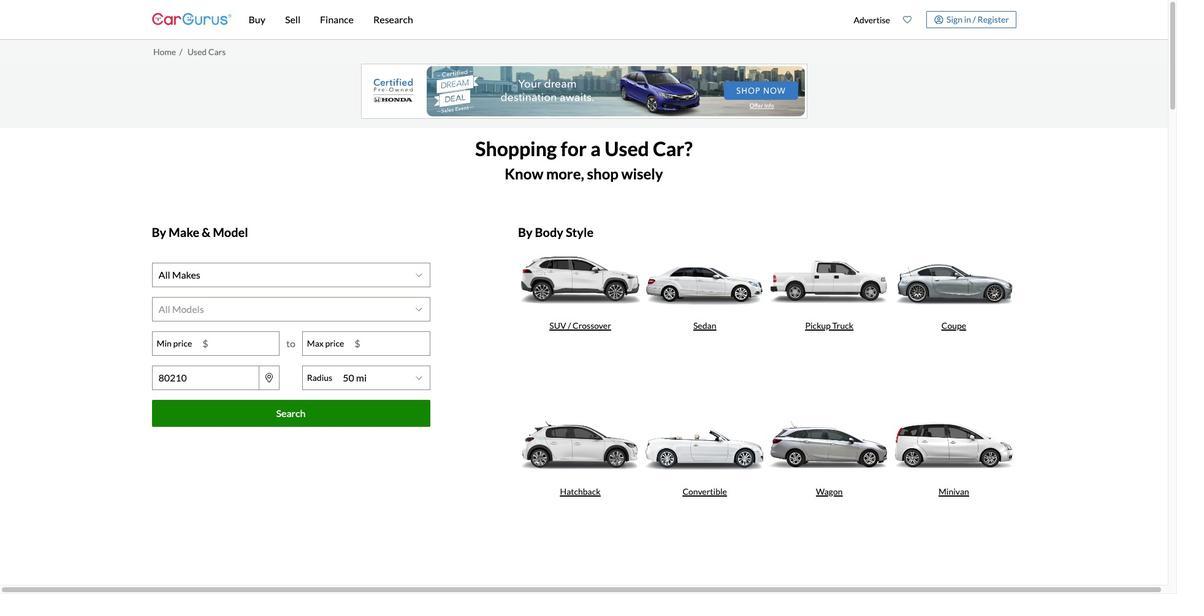 Task type: locate. For each thing, give the bounding box(es) containing it.
menu
[[847, 2, 1016, 37]]

advertise link
[[847, 2, 897, 37]]

0 horizontal spatial /
[[179, 46, 183, 57]]

Zip Code telephone field
[[152, 366, 260, 390]]

sell
[[285, 13, 300, 25]]

0 vertical spatial chevron down image
[[416, 306, 422, 313]]

1 horizontal spatial /
[[568, 321, 571, 331]]

0 vertical spatial used
[[187, 46, 207, 57]]

/ inside suv / crossover link
[[568, 321, 571, 331]]

finance button
[[310, 0, 364, 39]]

pickup
[[805, 321, 831, 331]]

1 by from the left
[[152, 225, 166, 240]]

user icon image
[[934, 15, 943, 24]]

0 horizontal spatial by
[[152, 225, 166, 240]]

Max price number field
[[348, 332, 430, 355]]

used up wisely
[[605, 136, 649, 160]]

in
[[964, 14, 971, 24]]

2 price from the left
[[325, 339, 344, 349]]

wagon link
[[767, 411, 892, 577]]

1 vertical spatial chevron down image
[[416, 374, 422, 382]]

1 vertical spatial used
[[605, 136, 649, 160]]

style
[[566, 225, 594, 240]]

suv / crossover body style image
[[518, 244, 643, 315]]

home
[[153, 46, 176, 57]]

hatchback body style image
[[518, 411, 643, 481]]

/ right home
[[179, 46, 183, 57]]

1 price from the left
[[173, 339, 192, 349]]

cargurus logo homepage link image
[[152, 2, 231, 37]]

min
[[157, 339, 172, 349]]

find my location image
[[266, 373, 273, 383]]

2 vertical spatial /
[[568, 321, 571, 331]]

/ inside sign in / register link
[[973, 14, 976, 24]]

wagon
[[816, 487, 843, 497]]

chevron down image down chevron down image
[[416, 306, 422, 313]]

price right min
[[173, 339, 192, 349]]

sign in / register
[[947, 14, 1009, 24]]

minivan link
[[892, 411, 1016, 577]]

suv / crossover link
[[518, 244, 643, 411]]

by left body
[[518, 225, 533, 240]]

research
[[373, 13, 413, 25]]

1 vertical spatial /
[[179, 46, 183, 57]]

1 chevron down image from the top
[[416, 306, 422, 313]]

1 horizontal spatial by
[[518, 225, 533, 240]]

sign in / register menu item
[[918, 11, 1016, 28]]

price right max
[[325, 339, 344, 349]]

used inside shopping for a used car? know more, shop wisely
[[605, 136, 649, 160]]

chevron down image
[[416, 306, 422, 313], [416, 374, 422, 382]]

crossover
[[573, 321, 611, 331]]

price for min price
[[173, 339, 192, 349]]

by left make
[[152, 225, 166, 240]]

search button
[[152, 400, 430, 427]]

/
[[973, 14, 976, 24], [179, 46, 183, 57], [568, 321, 571, 331]]

shopping for a used car? know more, shop wisely
[[475, 136, 693, 183]]

/ for home / used cars
[[179, 46, 183, 57]]

buy button
[[239, 0, 275, 39]]

sedan body style image
[[643, 244, 767, 315]]

price
[[173, 339, 192, 349], [325, 339, 344, 349]]

pickup truck body style image
[[767, 244, 892, 315]]

advertisement region
[[361, 63, 807, 119]]

1 horizontal spatial price
[[325, 339, 344, 349]]

by for by body style
[[518, 225, 533, 240]]

used left cars
[[187, 46, 207, 57]]

/ right suv
[[568, 321, 571, 331]]

convertible body style image
[[643, 411, 767, 481]]

sell button
[[275, 0, 310, 39]]

chevron down image down max price number field
[[416, 374, 422, 382]]

register
[[978, 14, 1009, 24]]

2 by from the left
[[518, 225, 533, 240]]

home / used cars
[[153, 46, 226, 57]]

0 vertical spatial /
[[973, 14, 976, 24]]

research button
[[364, 0, 423, 39]]

pickup truck link
[[767, 244, 892, 411]]

hatchback link
[[518, 411, 643, 577]]

by
[[152, 225, 166, 240], [518, 225, 533, 240]]

sign in / register link
[[927, 11, 1016, 28]]

/ right in
[[973, 14, 976, 24]]

coupe
[[942, 321, 966, 331]]

convertible link
[[643, 411, 767, 577]]

2 horizontal spatial /
[[973, 14, 976, 24]]

chevron down image
[[416, 271, 422, 279]]

0 horizontal spatial price
[[173, 339, 192, 349]]

1 horizontal spatial used
[[605, 136, 649, 160]]

minivan body style image
[[892, 411, 1016, 481]]

hatchback
[[560, 487, 601, 497]]

used
[[187, 46, 207, 57], [605, 136, 649, 160]]

menu bar
[[231, 0, 847, 39]]



Task type: describe. For each thing, give the bounding box(es) containing it.
truck
[[833, 321, 854, 331]]

suv / crossover
[[550, 321, 611, 331]]

buy
[[249, 13, 265, 25]]

radius
[[307, 373, 332, 383]]

cargurus logo homepage link link
[[152, 2, 231, 37]]

for
[[561, 136, 587, 160]]

min price
[[157, 339, 192, 349]]

/ for suv / crossover
[[568, 321, 571, 331]]

to
[[286, 338, 296, 349]]

max
[[307, 339, 324, 349]]

a
[[591, 136, 601, 160]]

max price
[[307, 339, 344, 349]]

menu containing sign in / register
[[847, 2, 1016, 37]]

model
[[213, 225, 248, 240]]

wagon body style image
[[767, 411, 892, 481]]

menu bar containing buy
[[231, 0, 847, 39]]

make
[[169, 225, 199, 240]]

coupe link
[[892, 244, 1016, 411]]

advertise
[[854, 14, 890, 25]]

2 chevron down image from the top
[[416, 374, 422, 382]]

home link
[[153, 46, 176, 57]]

minivan
[[939, 487, 969, 497]]

convertible
[[683, 487, 727, 497]]

more,
[[546, 165, 584, 183]]

car?
[[653, 136, 693, 160]]

pickup truck
[[805, 321, 854, 331]]

by body style
[[518, 225, 594, 240]]

wisely
[[621, 165, 663, 183]]

shopping
[[475, 136, 557, 160]]

body
[[535, 225, 564, 240]]

search
[[276, 408, 306, 419]]

know
[[505, 165, 544, 183]]

0 horizontal spatial used
[[187, 46, 207, 57]]

Min price number field
[[196, 332, 279, 355]]

sedan
[[693, 321, 716, 331]]

saved cars image
[[903, 15, 912, 24]]

sedan link
[[643, 244, 767, 411]]

by make & model
[[152, 225, 248, 240]]

sign
[[947, 14, 963, 24]]

shop
[[587, 165, 619, 183]]

suv
[[550, 321, 566, 331]]

cars
[[208, 46, 226, 57]]

by for by make & model
[[152, 225, 166, 240]]

finance
[[320, 13, 354, 25]]

coupe body style image
[[892, 244, 1016, 315]]

price for max price
[[325, 339, 344, 349]]

&
[[202, 225, 211, 240]]



Task type: vqa. For each thing, say whether or not it's contained in the screenshot.
SUV
yes



